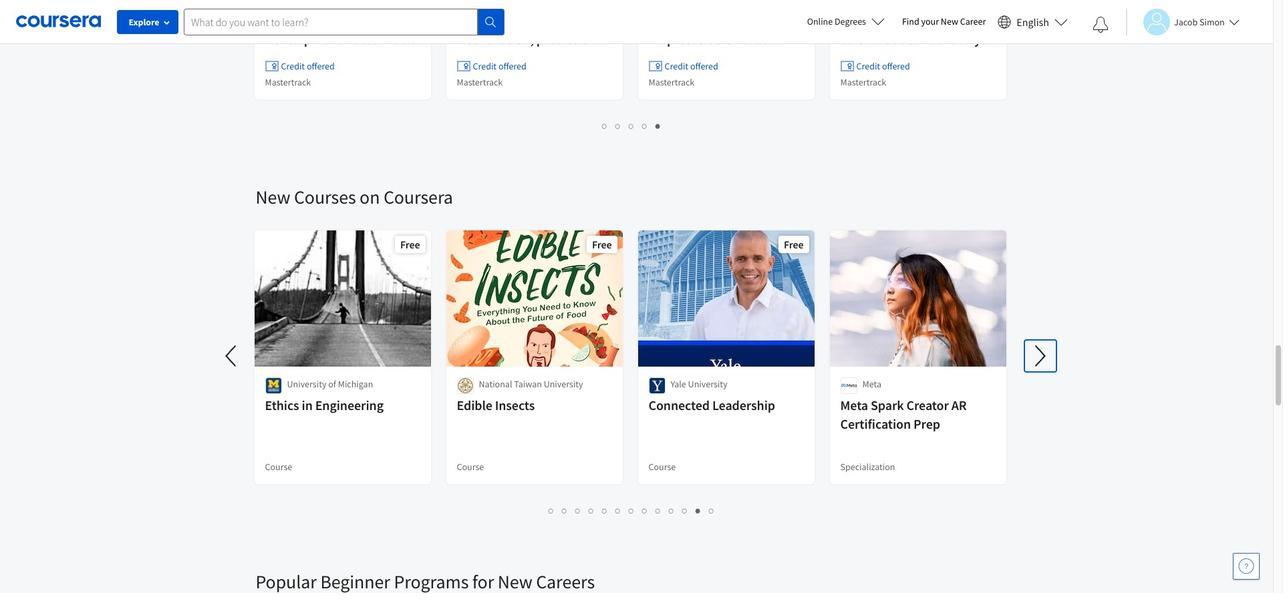Task type: vqa. For each thing, say whether or not it's contained in the screenshot.
Universidad de Palermo icon
yes



Task type: describe. For each thing, give the bounding box(es) containing it.
connected leadership
[[649, 397, 775, 414]]

credit offered for certificate
[[281, 60, 335, 72]]

7 button
[[625, 503, 638, 519]]

yale university image
[[649, 378, 665, 394]]

free for ethics in engineering
[[400, 238, 420, 251]]

online
[[807, 15, 833, 27]]

ar
[[951, 397, 967, 414]]

9
[[656, 505, 661, 517]]

software
[[840, 31, 890, 47]]

specialization
[[840, 461, 895, 473]]

3 for the 5 'button' for 2nd list from the bottom
[[629, 120, 634, 132]]

edible
[[457, 397, 492, 414]]

course for edible insects
[[457, 461, 484, 473]]

8
[[642, 505, 648, 517]]

national
[[479, 378, 512, 390]]

meta image
[[840, 378, 857, 394]]

mastertrack® inside administración de empresas certificado mastertrack®
[[649, 49, 724, 66]]

certificado inside principios de ingeniería de software automatizada y ágil certificado mastertrack®
[[864, 49, 926, 66]]

principios
[[840, 12, 897, 29]]

12
[[696, 505, 706, 517]]

de for administración
[[737, 12, 752, 29]]

2 mastertrack from the left
[[457, 76, 503, 88]]

credit for software
[[856, 60, 880, 72]]

5 for the 5 'button' for 2nd list from the bottom
[[656, 120, 661, 132]]

yale
[[671, 378, 686, 390]]

national taiwan university
[[479, 378, 583, 390]]

national taiwan university image
[[457, 378, 473, 394]]

next slide image
[[1024, 340, 1056, 372]]

2 button for 1 button corresponding to 4 button corresponding to the 5 'button' within the new courses on coursera carousel element
[[558, 503, 571, 519]]

3 de from the left
[[976, 12, 990, 29]]

creator
[[907, 397, 949, 414]]

courses
[[294, 185, 356, 209]]

new inside new courses on coursera carousel element
[[256, 185, 290, 209]]

7
[[629, 505, 634, 517]]

4 button for the 5 'button' within the new courses on coursera carousel element
[[585, 503, 598, 519]]

1 button for 4 button associated with the 5 'button' for 2nd list from the bottom
[[598, 118, 611, 134]]

new courses on coursera
[[256, 185, 453, 209]]

certification
[[840, 416, 911, 432]]

and
[[346, 12, 367, 29]]

13 button
[[705, 503, 720, 519]]

6
[[615, 505, 621, 517]]

university of michigan
[[287, 378, 373, 390]]

course for connected leadership
[[649, 461, 676, 473]]

show notifications image
[[1093, 17, 1109, 33]]

yale university
[[671, 378, 727, 390]]

university of michigan image
[[265, 378, 282, 394]]

2 universidad de los andes image from the left
[[840, 0, 857, 9]]

1 university from the left
[[287, 378, 326, 390]]

6 button
[[611, 503, 625, 519]]

online degrees button
[[796, 7, 895, 36]]

2 button for 1 button for 4 button associated with the 5 'button' for 2nd list from the bottom
[[611, 118, 625, 134]]

3 button for 2 button related to 1 button corresponding to 4 button corresponding to the 5 'button' within the new courses on coursera carousel element
[[571, 503, 585, 519]]

de for principios
[[900, 12, 914, 29]]

of
[[328, 378, 336, 390]]

meta for meta
[[862, 378, 881, 390]]

13
[[709, 505, 720, 517]]

mastertrack® inside principios de ingeniería de software automatizada y ágil certificado mastertrack®
[[840, 68, 915, 85]]

11 button
[[678, 503, 693, 519]]

ágil
[[840, 49, 861, 66]]

new courses on coursera carousel element
[[216, 145, 1056, 530]]

credit for certificate
[[281, 60, 305, 72]]

meta for meta spark creator ar certification prep
[[840, 397, 868, 414]]

previous slide image
[[216, 340, 248, 372]]

credit offered for mastertrack®
[[665, 60, 718, 72]]

mastertrack® inside sustainability and development mastertrack® certificate
[[344, 31, 419, 47]]

coursera image
[[16, 11, 101, 32]]

degrees
[[835, 15, 866, 27]]

english button
[[993, 0, 1073, 43]]

explore button
[[117, 10, 178, 34]]



Task type: locate. For each thing, give the bounding box(es) containing it.
2
[[615, 120, 621, 132], [562, 505, 567, 517]]

offered
[[307, 60, 335, 72], [498, 60, 526, 72], [690, 60, 718, 72], [882, 60, 910, 72]]

offered for mastertrack®
[[690, 60, 718, 72]]

2 horizontal spatial university
[[688, 378, 727, 390]]

university right the taiwan
[[544, 378, 583, 390]]

list
[[256, 118, 1007, 134], [256, 503, 1007, 519]]

new
[[941, 15, 958, 27], [256, 185, 290, 209]]

1 horizontal spatial course
[[457, 461, 484, 473]]

0 horizontal spatial 2 button
[[558, 503, 571, 519]]

0 vertical spatial list
[[256, 118, 1007, 134]]

new right your
[[941, 15, 958, 27]]

certificate
[[265, 49, 324, 66]]

help center image
[[1238, 559, 1254, 575]]

universidad de los andes image
[[457, 0, 473, 9], [840, 0, 857, 9]]

0 vertical spatial certificado
[[707, 31, 769, 47]]

2 list from the top
[[256, 503, 1007, 519]]

3 mastertrack from the left
[[649, 76, 695, 88]]

10 button
[[665, 503, 680, 519]]

5 inside new courses on coursera carousel element
[[602, 505, 607, 517]]

0 vertical spatial 2 button
[[611, 118, 625, 134]]

1 horizontal spatial 2 button
[[611, 118, 625, 134]]

michigan
[[338, 378, 373, 390]]

None search field
[[184, 8, 505, 35]]

de up y
[[976, 12, 990, 29]]

free for edible insects
[[592, 238, 612, 251]]

0 horizontal spatial de
[[737, 12, 752, 29]]

mastertrack®
[[344, 31, 419, 47], [649, 49, 724, 66], [840, 68, 915, 85]]

1 vertical spatial mastertrack®
[[649, 49, 724, 66]]

new inside the "find your new career" 'link'
[[941, 15, 958, 27]]

1 horizontal spatial mastertrack®
[[649, 49, 724, 66]]

2 button
[[611, 118, 625, 134], [558, 503, 571, 519]]

taiwan
[[514, 378, 542, 390]]

spark
[[871, 397, 904, 414]]

sustainability and development mastertrack® certificate
[[265, 12, 419, 66]]

1 free from the left
[[400, 238, 420, 251]]

de right administración
[[737, 12, 752, 29]]

5 button for 2nd list from the bottom
[[652, 118, 665, 134]]

4 inside new courses on coursera carousel element
[[589, 505, 594, 517]]

0 horizontal spatial 1
[[549, 505, 554, 517]]

connected
[[649, 397, 710, 414]]

1 vertical spatial meta
[[840, 397, 868, 414]]

1 vertical spatial 3 button
[[571, 503, 585, 519]]

2 for 1 button for 4 button associated with the 5 'button' for 2nd list from the bottom
[[615, 120, 621, 132]]

mastertrack
[[265, 76, 311, 88], [457, 76, 503, 88], [649, 76, 695, 88], [840, 76, 886, 88]]

ethics
[[265, 397, 299, 414]]

certificado inside administración de empresas certificado mastertrack®
[[707, 31, 769, 47]]

1 vertical spatial 1 button
[[545, 503, 558, 519]]

11
[[682, 505, 693, 517]]

2 inside new courses on coursera carousel element
[[562, 505, 567, 517]]

0 vertical spatial 4
[[642, 120, 648, 132]]

university
[[287, 378, 326, 390], [544, 378, 583, 390], [688, 378, 727, 390]]

leadership
[[712, 397, 775, 414]]

0 vertical spatial 1 button
[[598, 118, 611, 134]]

course down ethics on the bottom left of page
[[265, 461, 292, 473]]

on
[[360, 185, 380, 209]]

2 horizontal spatial course
[[649, 461, 676, 473]]

empresas
[[649, 31, 704, 47]]

de
[[737, 12, 752, 29], [900, 12, 914, 29], [976, 12, 990, 29]]

3 free from the left
[[784, 238, 804, 251]]

0 vertical spatial 3
[[629, 120, 634, 132]]

find
[[902, 15, 919, 27]]

2 horizontal spatial mastertrack®
[[840, 68, 915, 85]]

4
[[642, 120, 648, 132], [589, 505, 594, 517]]

0 horizontal spatial new
[[256, 185, 290, 209]]

coursera
[[384, 185, 453, 209]]

1 for 2nd list from the bottom
[[602, 120, 607, 132]]

1 course from the left
[[265, 461, 292, 473]]

mastertrack for sustainability and development mastertrack® certificate
[[265, 76, 311, 88]]

university of michigan image
[[265, 0, 282, 9]]

3 button
[[625, 118, 638, 134], [571, 503, 585, 519]]

5
[[656, 120, 661, 132], [602, 505, 607, 517]]

1
[[602, 120, 607, 132], [549, 505, 554, 517]]

find your new career link
[[895, 13, 993, 30]]

jacob simon button
[[1126, 8, 1239, 35]]

4 credit offered from the left
[[856, 60, 910, 72]]

0 horizontal spatial mastertrack®
[[344, 31, 419, 47]]

4 button
[[638, 118, 652, 134], [585, 503, 598, 519]]

1 horizontal spatial 5 button
[[652, 118, 665, 134]]

mastertrack® down ágil
[[840, 68, 915, 85]]

1 vertical spatial 5
[[602, 505, 607, 517]]

course down edible
[[457, 461, 484, 473]]

0 horizontal spatial course
[[265, 461, 292, 473]]

1 vertical spatial 1
[[549, 505, 554, 517]]

sustainability
[[265, 12, 343, 29]]

1 credit offered from the left
[[281, 60, 335, 72]]

3 offered from the left
[[690, 60, 718, 72]]

10 11 12 13
[[669, 505, 720, 517]]

1 universidad de los andes image from the left
[[457, 0, 473, 9]]

1 vertical spatial new
[[256, 185, 290, 209]]

online degrees
[[807, 15, 866, 27]]

2 for 1 button corresponding to 4 button corresponding to the 5 'button' within the new courses on coursera carousel element
[[562, 505, 567, 517]]

3 for the 5 'button' within the new courses on coursera carousel element
[[575, 505, 581, 517]]

0 vertical spatial 2
[[615, 120, 621, 132]]

0 vertical spatial 5
[[656, 120, 661, 132]]

mastertrack for administración de empresas certificado mastertrack®
[[649, 76, 695, 88]]

universidad de palermo image
[[649, 0, 665, 9]]

2 de from the left
[[900, 12, 914, 29]]

free
[[400, 238, 420, 251], [592, 238, 612, 251], [784, 238, 804, 251]]

0 vertical spatial 5 button
[[652, 118, 665, 134]]

1 horizontal spatial university
[[544, 378, 583, 390]]

credit for mastertrack®
[[665, 60, 688, 72]]

1 list from the top
[[256, 118, 1007, 134]]

automatizada
[[893, 31, 972, 47]]

0 horizontal spatial 2
[[562, 505, 567, 517]]

0 horizontal spatial universidad de los andes image
[[457, 0, 473, 9]]

3
[[629, 120, 634, 132], [575, 505, 581, 517]]

0 horizontal spatial 1 button
[[545, 503, 558, 519]]

5 button
[[652, 118, 665, 134], [598, 503, 611, 519]]

3 inside new courses on coursera carousel element
[[575, 505, 581, 517]]

1 mastertrack from the left
[[265, 76, 311, 88]]

engineering
[[315, 397, 384, 414]]

1 horizontal spatial 4 button
[[638, 118, 652, 134]]

0 horizontal spatial 4 button
[[585, 503, 598, 519]]

10
[[669, 505, 680, 517]]

0 horizontal spatial certificado
[[707, 31, 769, 47]]

insects
[[495, 397, 535, 414]]

y
[[974, 31, 981, 47]]

4 mastertrack from the left
[[840, 76, 886, 88]]

1 horizontal spatial 5
[[656, 120, 661, 132]]

1 for list inside new courses on coursera carousel element
[[549, 505, 554, 517]]

0 horizontal spatial 3 button
[[571, 503, 585, 519]]

0 horizontal spatial 4
[[589, 505, 594, 517]]

administración de empresas certificado mastertrack®
[[649, 12, 769, 66]]

1 vertical spatial 4
[[589, 505, 594, 517]]

course for ethics in engineering
[[265, 461, 292, 473]]

offered for software
[[882, 60, 910, 72]]

meta down meta icon
[[840, 397, 868, 414]]

2 offered from the left
[[498, 60, 526, 72]]

english
[[1017, 15, 1049, 28]]

jacob
[[1174, 16, 1198, 28]]

2 vertical spatial mastertrack®
[[840, 68, 915, 85]]

0 horizontal spatial 5 button
[[598, 503, 611, 519]]

meta right meta icon
[[862, 378, 881, 390]]

1 horizontal spatial 3 button
[[625, 118, 638, 134]]

simon
[[1200, 16, 1225, 28]]

1 vertical spatial certificado
[[864, 49, 926, 66]]

0 horizontal spatial university
[[287, 378, 326, 390]]

5 button inside new courses on coursera carousel element
[[598, 503, 611, 519]]

1 vertical spatial 4 button
[[585, 503, 598, 519]]

What do you want to learn? text field
[[184, 8, 478, 35]]

0 horizontal spatial 5
[[602, 505, 607, 517]]

3 credit offered from the left
[[665, 60, 718, 72]]

course
[[265, 461, 292, 473], [457, 461, 484, 473], [649, 461, 676, 473]]

de inside administración de empresas certificado mastertrack®
[[737, 12, 752, 29]]

1 button for 4 button corresponding to the 5 'button' within the new courses on coursera carousel element
[[545, 503, 558, 519]]

0 vertical spatial 3 button
[[625, 118, 638, 134]]

0 vertical spatial 1
[[602, 120, 607, 132]]

certificado
[[707, 31, 769, 47], [864, 49, 926, 66]]

development
[[265, 31, 342, 47]]

1 horizontal spatial free
[[592, 238, 612, 251]]

2 university from the left
[[544, 378, 583, 390]]

5 for the 5 'button' within the new courses on coursera carousel element
[[602, 505, 607, 517]]

list inside new courses on coursera carousel element
[[256, 503, 1007, 519]]

de left your
[[900, 12, 914, 29]]

1 horizontal spatial new
[[941, 15, 958, 27]]

offered for certificate
[[307, 60, 335, 72]]

1 horizontal spatial 2
[[615, 120, 621, 132]]

jacob simon
[[1174, 16, 1225, 28]]

1 horizontal spatial certificado
[[864, 49, 926, 66]]

career
[[960, 15, 986, 27]]

0 vertical spatial 4 button
[[638, 118, 652, 134]]

12 button
[[692, 503, 706, 519]]

1 vertical spatial list
[[256, 503, 1007, 519]]

1 button
[[598, 118, 611, 134], [545, 503, 558, 519]]

2 free from the left
[[592, 238, 612, 251]]

2 credit from the left
[[473, 60, 497, 72]]

credit offered for software
[[856, 60, 910, 72]]

4 button for the 5 'button' for 2nd list from the bottom
[[638, 118, 652, 134]]

3 credit from the left
[[665, 60, 688, 72]]

ingeniería
[[917, 12, 974, 29]]

4 offered from the left
[[882, 60, 910, 72]]

meta inside the 'meta spark creator ar certification prep'
[[840, 397, 868, 414]]

9 button
[[652, 503, 665, 519]]

0 horizontal spatial 3
[[575, 505, 581, 517]]

credit
[[281, 60, 305, 72], [473, 60, 497, 72], [665, 60, 688, 72], [856, 60, 880, 72]]

meta spark creator ar certification prep
[[840, 397, 967, 432]]

find your new career
[[902, 15, 986, 27]]

1 offered from the left
[[307, 60, 335, 72]]

meta
[[862, 378, 881, 390], [840, 397, 868, 414]]

1 vertical spatial 2
[[562, 505, 567, 517]]

2 credit offered from the left
[[473, 60, 526, 72]]

mastertrack® down empresas
[[649, 49, 724, 66]]

free for connected leadership
[[784, 238, 804, 251]]

university up connected leadership
[[688, 378, 727, 390]]

1 horizontal spatial 1 button
[[598, 118, 611, 134]]

5 button for list inside new courses on coursera carousel element
[[598, 503, 611, 519]]

course up 9
[[649, 461, 676, 473]]

1 vertical spatial 2 button
[[558, 503, 571, 519]]

3 university from the left
[[688, 378, 727, 390]]

edible insects
[[457, 397, 535, 414]]

0 vertical spatial meta
[[862, 378, 881, 390]]

certificado down administración
[[707, 31, 769, 47]]

0 vertical spatial new
[[941, 15, 958, 27]]

1 vertical spatial 3
[[575, 505, 581, 517]]

3 button for 2 button corresponding to 1 button for 4 button associated with the 5 'button' for 2nd list from the bottom
[[625, 118, 638, 134]]

mastertrack for principios de ingeniería de software automatizada y ágil certificado mastertrack®
[[840, 76, 886, 88]]

university up in at bottom left
[[287, 378, 326, 390]]

1 horizontal spatial universidad de los andes image
[[840, 0, 857, 9]]

administración
[[649, 12, 735, 29]]

1 credit from the left
[[281, 60, 305, 72]]

ethics in engineering
[[265, 397, 384, 414]]

1 horizontal spatial 3
[[629, 120, 634, 132]]

certificado down the software
[[864, 49, 926, 66]]

explore
[[129, 16, 159, 28]]

2 horizontal spatial de
[[976, 12, 990, 29]]

1 inside new courses on coursera carousel element
[[549, 505, 554, 517]]

4 credit from the left
[[856, 60, 880, 72]]

mastertrack® down "and"
[[344, 31, 419, 47]]

2 course from the left
[[457, 461, 484, 473]]

new left courses
[[256, 185, 290, 209]]

4 for 4 button associated with the 5 'button' for 2nd list from the bottom
[[642, 120, 648, 132]]

3 course from the left
[[649, 461, 676, 473]]

1 horizontal spatial 4
[[642, 120, 648, 132]]

1 horizontal spatial 1
[[602, 120, 607, 132]]

1 horizontal spatial de
[[900, 12, 914, 29]]

8 button
[[638, 503, 652, 519]]

principios de ingeniería de software automatizada y ágil certificado mastertrack®
[[840, 12, 990, 85]]

1 vertical spatial 5 button
[[598, 503, 611, 519]]

4 for 4 button corresponding to the 5 'button' within the new courses on coursera carousel element
[[589, 505, 594, 517]]

prep
[[913, 416, 940, 432]]

2 horizontal spatial free
[[784, 238, 804, 251]]

1 de from the left
[[737, 12, 752, 29]]

your
[[921, 15, 939, 27]]

0 vertical spatial mastertrack®
[[344, 31, 419, 47]]

in
[[302, 397, 313, 414]]

0 horizontal spatial free
[[400, 238, 420, 251]]

credit offered
[[281, 60, 335, 72], [473, 60, 526, 72], [665, 60, 718, 72], [856, 60, 910, 72]]



